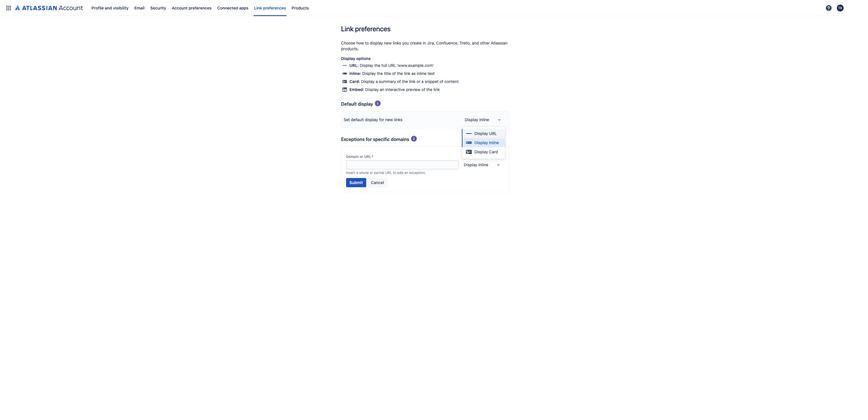 Task type: vqa. For each thing, say whether or not it's contained in the screenshot.
of
yes



Task type: describe. For each thing, give the bounding box(es) containing it.
2 horizontal spatial preferences
[[355, 25, 391, 33]]

jira,
[[428, 41, 435, 45]]

create
[[410, 41, 422, 45]]

open image
[[496, 117, 503, 123]]

0 horizontal spatial a
[[357, 171, 359, 175]]

display inline for open image
[[464, 163, 489, 167]]

default
[[341, 101, 357, 107]]

0 horizontal spatial or
[[360, 155, 364, 159]]

visibility
[[113, 5, 129, 10]]

link preferences inside link preferences link
[[254, 5, 286, 10]]

default
[[351, 117, 364, 122]]

account
[[172, 5, 188, 10]]

choose how to display new links you create in jira, confluence, trello, and other atlassian products.
[[341, 41, 508, 51]]

display url
[[475, 131, 497, 136]]

1 vertical spatial for
[[366, 137, 372, 142]]

display options
[[341, 56, 371, 61]]

text
[[428, 71, 435, 76]]

2 vertical spatial link
[[434, 87, 440, 92]]

1 vertical spatial display inline
[[475, 140, 499, 145]]

display card
[[475, 150, 498, 155]]

exceptions for specific domains
[[341, 137, 410, 142]]

1 horizontal spatial for
[[380, 117, 385, 122]]

of right snippet
[[440, 79, 444, 84]]

0 vertical spatial an
[[380, 87, 385, 92]]

card
[[490, 150, 498, 155]]

summary
[[379, 79, 396, 84]]

2 horizontal spatial a
[[422, 79, 424, 84]]

2 vertical spatial display
[[365, 117, 378, 122]]

display inline for open icon
[[465, 117, 490, 122]]

manage profile menu element
[[3, 0, 824, 16]]

the up preview
[[402, 79, 408, 84]]

embed: display an interactive preview of the link
[[350, 87, 440, 92]]

info inline message image for default display
[[375, 100, 382, 107]]

connected apps link
[[216, 3, 250, 13]]

exception.
[[410, 171, 426, 175]]

submit button
[[346, 178, 367, 188]]

add
[[398, 171, 404, 175]]

switch to... image
[[5, 4, 12, 11]]

how
[[357, 41, 364, 45]]

1 vertical spatial display
[[358, 101, 373, 107]]

of up interactive
[[398, 79, 401, 84]]

partial
[[374, 171, 385, 175]]

card:
[[350, 79, 360, 84]]

in
[[423, 41, 427, 45]]

products link
[[290, 3, 311, 13]]

links for for
[[394, 117, 403, 122]]

inline for open image
[[479, 163, 489, 167]]

1 vertical spatial to
[[393, 171, 397, 175]]

the left title
[[377, 71, 383, 76]]

1 vertical spatial inline
[[490, 140, 499, 145]]

display left the card
[[475, 150, 488, 155]]

you
[[403, 41, 409, 45]]

embed:
[[350, 87, 364, 92]]

1 horizontal spatial or
[[370, 171, 373, 175]]

display down display url
[[475, 140, 488, 145]]

help image
[[826, 4, 833, 11]]

apps
[[239, 5, 249, 10]]

inline
[[417, 71, 427, 76]]

submit
[[350, 180, 363, 185]]

2 horizontal spatial or
[[417, 79, 421, 84]]

display right card:
[[361, 79, 375, 84]]

1 horizontal spatial a
[[376, 79, 378, 84]]

choose
[[341, 41, 356, 45]]

insert
[[346, 171, 356, 175]]

whole
[[359, 171, 369, 175]]

display right inline: on the top
[[363, 71, 376, 76]]



Task type: locate. For each thing, give the bounding box(es) containing it.
products.
[[341, 46, 359, 51]]

connected apps
[[217, 5, 249, 10]]

domains
[[391, 137, 410, 142]]

0 horizontal spatial info inline message image
[[375, 100, 382, 107]]

link preferences right "apps"
[[254, 5, 286, 10]]

preferences right the account
[[189, 5, 212, 10]]

new inside choose how to display new links you create in jira, confluence, trello, and other atlassian products.
[[384, 41, 392, 45]]

new
[[384, 41, 392, 45], [386, 117, 393, 122]]

link down snippet
[[434, 87, 440, 92]]

0 vertical spatial and
[[105, 5, 112, 10]]

0 vertical spatial links
[[393, 41, 402, 45]]

account preferences link
[[170, 3, 213, 13]]

0 vertical spatial inline
[[480, 117, 490, 122]]

2 vertical spatial or
[[370, 171, 373, 175]]

links left you
[[393, 41, 402, 45]]

url
[[389, 63, 396, 68], [490, 131, 497, 136], [365, 155, 372, 159], [386, 171, 392, 175]]

and right profile
[[105, 5, 112, 10]]

set
[[344, 117, 350, 122]]

cancel button
[[368, 178, 388, 188]]

display up 'url:'
[[341, 56, 356, 61]]

1 vertical spatial info inline message image
[[411, 136, 418, 142]]

0 horizontal spatial and
[[105, 5, 112, 10]]

display
[[341, 56, 356, 61], [360, 63, 374, 68], [363, 71, 376, 76], [361, 79, 375, 84], [366, 87, 379, 92], [465, 117, 479, 122], [475, 131, 488, 136], [475, 140, 488, 145], [475, 150, 488, 155], [464, 163, 478, 167]]

link right "apps"
[[254, 5, 262, 10]]

interactive
[[386, 87, 405, 92]]

link for or
[[409, 79, 416, 84]]

display up display card
[[475, 131, 488, 136]]

link left as
[[404, 71, 411, 76]]

snippet
[[425, 79, 439, 84]]

new left you
[[384, 41, 392, 45]]

an down summary
[[380, 87, 385, 92]]

and inside choose how to display new links you create in jira, confluence, trello, and other atlassian products.
[[472, 41, 479, 45]]

to
[[365, 41, 369, 45], [393, 171, 397, 175]]

set default display for new links
[[344, 117, 403, 122]]

profile and visibility
[[92, 5, 129, 10]]

0 horizontal spatial link preferences
[[254, 5, 286, 10]]

links up domains
[[394, 117, 403, 122]]

links
[[393, 41, 402, 45], [394, 117, 403, 122]]

link up preview
[[409, 79, 416, 84]]

a left summary
[[376, 79, 378, 84]]

an
[[380, 87, 385, 92], [405, 171, 409, 175]]

url right partial
[[386, 171, 392, 175]]

1 vertical spatial link
[[409, 79, 416, 84]]

display
[[370, 41, 383, 45], [358, 101, 373, 107], [365, 117, 378, 122]]

2 vertical spatial inline
[[479, 163, 489, 167]]

for
[[380, 117, 385, 122], [366, 137, 372, 142]]

0 horizontal spatial for
[[366, 137, 372, 142]]

options
[[357, 56, 371, 61]]

of right title
[[392, 71, 396, 76]]

info inline message image right domains
[[411, 136, 418, 142]]

new for for
[[386, 117, 393, 122]]

info inline message image
[[375, 100, 382, 107], [411, 136, 418, 142]]

link inside manage profile menu element
[[254, 5, 262, 10]]

to inside choose how to display new links you create in jira, confluence, trello, and other atlassian products.
[[365, 41, 369, 45]]

1 vertical spatial an
[[405, 171, 409, 175]]

1 horizontal spatial to
[[393, 171, 397, 175]]

preferences left products
[[263, 5, 286, 10]]

inline up the card
[[490, 140, 499, 145]]

inline up display url
[[480, 117, 490, 122]]

1 vertical spatial link
[[341, 25, 354, 33]]

link preferences link
[[253, 3, 288, 13]]

or right domain
[[360, 155, 364, 159]]

display inline down display card
[[464, 163, 489, 167]]

connected
[[217, 5, 238, 10]]

0 vertical spatial display inline
[[465, 117, 490, 122]]

a right insert
[[357, 171, 359, 175]]

new up the specific
[[386, 117, 393, 122]]

2 vertical spatial display inline
[[464, 163, 489, 167]]

account image
[[838, 4, 845, 11]]

the down snippet
[[427, 87, 433, 92]]

0 horizontal spatial an
[[380, 87, 385, 92]]

profile
[[92, 5, 104, 10]]

0 vertical spatial new
[[384, 41, 392, 45]]

display right embed:
[[366, 87, 379, 92]]

0 vertical spatial link preferences
[[254, 5, 286, 10]]

exceptions
[[341, 137, 365, 142]]

atlassian
[[491, 41, 508, 45]]

full
[[382, 63, 388, 68]]

content
[[445, 79, 459, 84]]

display inside choose how to display new links you create in jira, confluence, trello, and other atlassian products.
[[370, 41, 383, 45]]

inline:
[[350, 71, 362, 76]]

for left the specific
[[366, 137, 372, 142]]

the
[[375, 63, 381, 68], [377, 71, 383, 76], [397, 71, 403, 76], [402, 79, 408, 84], [427, 87, 433, 92]]

preferences up how on the left top
[[355, 25, 391, 33]]

a down inline
[[422, 79, 424, 84]]

1 horizontal spatial link preferences
[[341, 25, 391, 33]]

inline down display card
[[479, 163, 489, 167]]

cancel
[[371, 180, 384, 185]]

account preferences
[[172, 5, 212, 10]]

1 vertical spatial and
[[472, 41, 479, 45]]

and left other on the top right of the page
[[472, 41, 479, 45]]

None text field
[[465, 117, 466, 123]]

display down the options at the left top of page
[[360, 63, 374, 68]]

products
[[292, 5, 309, 10]]

profile and visibility link
[[90, 3, 130, 13]]

inline: display the title of the link as inline text
[[350, 71, 435, 76]]

1 vertical spatial new
[[386, 117, 393, 122]]

as
[[412, 71, 416, 76]]

*
[[372, 155, 374, 159]]

0 horizontal spatial to
[[365, 41, 369, 45]]

link preferences
[[254, 5, 286, 10], [341, 25, 391, 33]]

default display
[[341, 101, 373, 107]]

url left * at the left top of the page
[[365, 155, 372, 159]]

of right preview
[[422, 87, 426, 92]]

other
[[480, 41, 490, 45]]

links inside choose how to display new links you create in jira, confluence, trello, and other atlassian products.
[[393, 41, 402, 45]]

1 vertical spatial links
[[394, 117, 403, 122]]

link
[[254, 5, 262, 10], [341, 25, 354, 33]]

or down inline
[[417, 79, 421, 84]]

or right whole
[[370, 171, 373, 175]]

preview
[[406, 87, 421, 92]]

inline
[[480, 117, 490, 122], [490, 140, 499, 145], [479, 163, 489, 167]]

preferences for the 'account preferences' link
[[189, 5, 212, 10]]

display down display card
[[464, 163, 478, 167]]

link
[[404, 71, 411, 76], [409, 79, 416, 84], [434, 87, 440, 92]]

0 vertical spatial or
[[417, 79, 421, 84]]

0 vertical spatial link
[[254, 5, 262, 10]]

links for display
[[393, 41, 402, 45]]

0 vertical spatial to
[[365, 41, 369, 45]]

url: display the full url 'www.example.com'
[[350, 63, 434, 68]]

domain
[[346, 155, 359, 159]]

1 vertical spatial or
[[360, 155, 364, 159]]

0 vertical spatial display
[[370, 41, 383, 45]]

1 horizontal spatial info inline message image
[[411, 136, 418, 142]]

link up choose
[[341, 25, 354, 33]]

url:
[[350, 63, 359, 68]]

or
[[417, 79, 421, 84], [360, 155, 364, 159], [370, 171, 373, 175]]

1 horizontal spatial and
[[472, 41, 479, 45]]

to right how on the left top
[[365, 41, 369, 45]]

info inline message image for exceptions for specific domains
[[411, 136, 418, 142]]

email
[[134, 5, 145, 10]]

the left 'full'
[[375, 63, 381, 68]]

'www.example.com'
[[397, 63, 434, 68]]

specific
[[373, 137, 390, 142]]

1 horizontal spatial an
[[405, 171, 409, 175]]

None field
[[347, 161, 459, 169]]

insert a whole or partial url to add an exception.
[[346, 171, 426, 175]]

preferences for link preferences link
[[263, 5, 286, 10]]

display inline
[[465, 117, 490, 122], [475, 140, 499, 145], [464, 163, 489, 167]]

0 horizontal spatial preferences
[[189, 5, 212, 10]]

0 horizontal spatial link
[[254, 5, 262, 10]]

banner containing profile and visibility
[[0, 0, 851, 16]]

the up "card: display a summary of the link or a snippet of content"
[[397, 71, 403, 76]]

link preferences up how on the left top
[[341, 25, 391, 33]]

trello,
[[460, 41, 471, 45]]

info inline message image up set default display for new links
[[375, 100, 382, 107]]

of
[[392, 71, 396, 76], [398, 79, 401, 84], [440, 79, 444, 84], [422, 87, 426, 92]]

confluence,
[[437, 41, 459, 45]]

to left add
[[393, 171, 397, 175]]

1 vertical spatial link preferences
[[341, 25, 391, 33]]

0 vertical spatial info inline message image
[[375, 100, 382, 107]]

display inline up display url
[[465, 117, 490, 122]]

security
[[150, 5, 166, 10]]

a
[[376, 79, 378, 84], [422, 79, 424, 84], [357, 171, 359, 175]]

new for display
[[384, 41, 392, 45]]

link for as
[[404, 71, 411, 76]]

an right add
[[405, 171, 409, 175]]

display up display url
[[465, 117, 479, 122]]

0 vertical spatial link
[[404, 71, 411, 76]]

and inside manage profile menu element
[[105, 5, 112, 10]]

0 vertical spatial for
[[380, 117, 385, 122]]

display inline up display card
[[475, 140, 499, 145]]

email link
[[133, 3, 146, 13]]

preferences
[[189, 5, 212, 10], [263, 5, 286, 10], [355, 25, 391, 33]]

domain or url *
[[346, 155, 374, 159]]

open image
[[495, 162, 502, 169]]

inline for open icon
[[480, 117, 490, 122]]

1 horizontal spatial preferences
[[263, 5, 286, 10]]

card: display a summary of the link or a snippet of content
[[350, 79, 459, 84]]

and
[[105, 5, 112, 10], [472, 41, 479, 45]]

banner
[[0, 0, 851, 16]]

title
[[384, 71, 391, 76]]

url down open icon
[[490, 131, 497, 136]]

for up the specific
[[380, 117, 385, 122]]

security link
[[149, 3, 168, 13]]

None text field
[[464, 162, 465, 168]]

1 horizontal spatial link
[[341, 25, 354, 33]]

url right 'full'
[[389, 63, 396, 68]]



